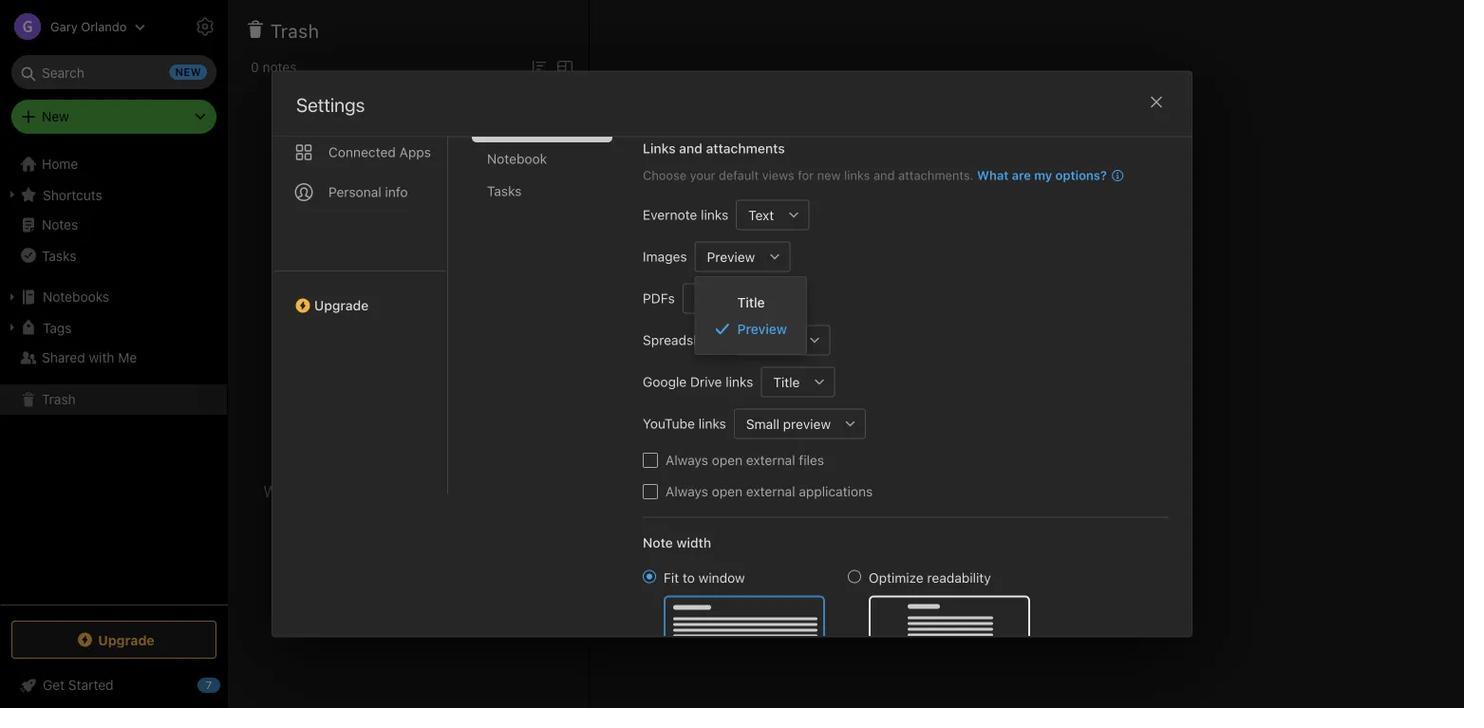 Task type: describe. For each thing, give the bounding box(es) containing it.
Choose default view option for Images field
[[695, 242, 790, 273]]

you
[[307, 482, 332, 500]]

links down drive
[[699, 417, 726, 432]]

shortcuts button
[[0, 179, 227, 210]]

tree containing home
[[0, 149, 228, 604]]

personal
[[329, 185, 381, 200]]

spreadsheets
[[643, 333, 727, 349]]

optimize readability
[[869, 571, 991, 587]]

when
[[263, 482, 303, 500]]

choose default view option for pdfs image
[[683, 284, 802, 314]]

open for always open external files
[[712, 453, 743, 469]]

notes link
[[0, 210, 227, 240]]

new
[[42, 109, 69, 124]]

empty
[[434, 445, 484, 466]]

pdfs
[[643, 291, 675, 307]]

open for always open external applications
[[712, 484, 743, 500]]

your trash is empty
[[333, 445, 484, 466]]

small
[[746, 417, 780, 432]]

notebook tab
[[472, 144, 613, 175]]

tasks for tasks button
[[42, 248, 76, 263]]

upgrade for upgrade popup button to the left
[[98, 632, 155, 648]]

links right new at the right top of the page
[[844, 169, 870, 183]]

notebooks link
[[0, 282, 227, 312]]

title button
[[761, 368, 805, 398]]

restore
[[339, 505, 387, 523]]

always for always open external applications
[[666, 484, 708, 500]]

external for applications
[[746, 484, 795, 500]]

trash,
[[457, 482, 497, 500]]

shared with me link
[[0, 343, 227, 373]]

your
[[690, 169, 715, 183]]

options?
[[1056, 169, 1107, 183]]

Always open external applications checkbox
[[643, 485, 658, 500]]

close image
[[1145, 91, 1168, 114]]

expand tags image
[[5, 320, 20, 335]]

drive
[[690, 375, 722, 390]]

shared
[[42, 350, 85, 366]]

0 notes
[[251, 59, 297, 75]]

always open external files
[[666, 453, 824, 469]]

Choose default view option for YouTube links field
[[734, 409, 866, 440]]

Fit to window radio
[[643, 571, 656, 584]]

notes
[[42, 217, 78, 233]]

title link
[[696, 289, 806, 316]]

tags button
[[0, 312, 227, 343]]

are
[[1012, 169, 1031, 183]]

always for always open external files
[[666, 453, 708, 469]]

notebooks
[[43, 289, 109, 305]]

notes inside when you have notes in the trash, click '...' to restore or delete them.
[[373, 482, 411, 500]]

the
[[431, 482, 453, 500]]

small preview
[[746, 417, 831, 432]]

choose
[[643, 169, 687, 183]]

delete
[[410, 505, 452, 523]]

text
[[749, 208, 774, 224]]

0 vertical spatial trash
[[271, 19, 319, 41]]

note width
[[643, 536, 711, 551]]

external for files
[[746, 453, 795, 469]]

them.
[[456, 505, 496, 523]]

window
[[699, 571, 745, 587]]

0 horizontal spatial and
[[679, 141, 703, 157]]

links
[[643, 141, 676, 157]]

applications
[[799, 484, 873, 500]]

when you have notes in the trash, click '...' to restore or delete them.
[[263, 482, 553, 523]]

Choose default view option for Google Drive links field
[[761, 368, 835, 398]]

connected apps
[[329, 145, 431, 161]]

preview button
[[695, 242, 760, 273]]

preview
[[783, 417, 831, 432]]

attachments.
[[898, 169, 974, 183]]

choose your default views for new links and attachments.
[[643, 169, 974, 183]]

connected
[[329, 145, 396, 161]]

small preview button
[[734, 409, 836, 440]]

Always open external files checkbox
[[643, 454, 658, 469]]

personal info
[[329, 185, 408, 200]]

always open external applications
[[666, 484, 873, 500]]

home
[[42, 156, 78, 172]]

tab list for links and attachments
[[472, 15, 628, 495]]

dropdown list menu
[[696, 289, 806, 343]]



Task type: vqa. For each thing, say whether or not it's contained in the screenshot.
7
no



Task type: locate. For each thing, give the bounding box(es) containing it.
shortcuts
[[43, 187, 102, 203]]

to inside when you have notes in the trash, click '...' to restore or delete them.
[[321, 505, 335, 523]]

0 vertical spatial and
[[679, 141, 703, 157]]

0 vertical spatial open
[[712, 453, 743, 469]]

Choose default view option for Evernote links field
[[736, 200, 809, 231]]

me
[[118, 350, 137, 366]]

1 external from the top
[[746, 453, 795, 469]]

1 horizontal spatial tasks
[[487, 184, 522, 200]]

to
[[321, 505, 335, 523], [683, 571, 695, 587]]

tasks down "notes"
[[42, 248, 76, 263]]

new
[[817, 169, 841, 183]]

evernote
[[643, 208, 697, 223]]

1 vertical spatial trash
[[42, 392, 76, 407]]

or
[[391, 505, 406, 523]]

tree
[[0, 149, 228, 604]]

for
[[798, 169, 814, 183]]

title inside button
[[773, 375, 800, 391]]

tasks inside tab
[[487, 184, 522, 200]]

tasks
[[487, 184, 522, 200], [42, 248, 76, 263]]

0 horizontal spatial upgrade button
[[11, 621, 217, 659]]

0
[[251, 59, 259, 75]]

links
[[844, 169, 870, 183], [701, 208, 729, 223], [726, 375, 753, 390], [699, 417, 726, 432]]

upgrade
[[314, 298, 369, 314], [98, 632, 155, 648]]

settings image
[[194, 15, 217, 38]]

None search field
[[25, 55, 203, 89]]

trash inside tree
[[42, 392, 76, 407]]

1 always from the top
[[666, 453, 708, 469]]

your
[[333, 445, 369, 466]]

in
[[415, 482, 427, 500]]

width
[[677, 536, 711, 551]]

evernote links
[[643, 208, 729, 223]]

Choose default view option for PDFs field
[[683, 284, 802, 314]]

1 vertical spatial upgrade
[[98, 632, 155, 648]]

have
[[336, 482, 369, 500]]

1 horizontal spatial to
[[683, 571, 695, 587]]

upgrade inside tab list
[[314, 298, 369, 314]]

text button
[[736, 200, 779, 231]]

preview inside preview button
[[707, 250, 755, 265]]

and up your
[[679, 141, 703, 157]]

0 horizontal spatial to
[[321, 505, 335, 523]]

note
[[643, 536, 673, 551]]

tasks button
[[0, 240, 227, 271]]

tab list for notebook
[[273, 0, 448, 495]]

1 vertical spatial upgrade button
[[11, 621, 217, 659]]

preview link
[[696, 316, 806, 343]]

images
[[643, 249, 687, 265]]

readability
[[927, 571, 991, 587]]

to down you
[[321, 505, 335, 523]]

1 vertical spatial preview
[[738, 322, 787, 337]]

and left the attachments.
[[874, 169, 895, 183]]

trash link
[[0, 385, 227, 415]]

home link
[[0, 149, 228, 179]]

preview up choose default view option for pdfs image on the top
[[707, 250, 755, 265]]

optimize
[[869, 571, 924, 587]]

notes
[[263, 59, 297, 75], [373, 482, 411, 500]]

1 vertical spatial external
[[746, 484, 795, 500]]

shared with me
[[42, 350, 137, 366]]

trash up the 0 notes
[[271, 19, 319, 41]]

always
[[666, 453, 708, 469], [666, 484, 708, 500]]

1 vertical spatial to
[[683, 571, 695, 587]]

open
[[712, 453, 743, 469], [712, 484, 743, 500]]

1 vertical spatial and
[[874, 169, 895, 183]]

info
[[385, 185, 408, 200]]

open up the "always open external applications"
[[712, 453, 743, 469]]

option group
[[643, 569, 1030, 690]]

option group containing fit to window
[[643, 569, 1030, 690]]

1 horizontal spatial tab list
[[472, 15, 628, 495]]

and
[[679, 141, 703, 157], [874, 169, 895, 183]]

is
[[417, 445, 430, 466]]

always right always open external applications option
[[666, 484, 708, 500]]

expand notebooks image
[[5, 290, 20, 305]]

Search text field
[[25, 55, 203, 89]]

fit
[[664, 571, 679, 587]]

with
[[89, 350, 114, 366]]

trash
[[373, 445, 413, 466]]

0 horizontal spatial tasks
[[42, 248, 76, 263]]

click
[[501, 482, 532, 500]]

upgrade for rightmost upgrade popup button
[[314, 298, 369, 314]]

tags
[[43, 320, 72, 335]]

0 vertical spatial tasks
[[487, 184, 522, 200]]

0 vertical spatial upgrade
[[314, 298, 369, 314]]

0 horizontal spatial upgrade
[[98, 632, 155, 648]]

note window - empty element
[[590, 0, 1464, 708]]

Choose default view option for Spreadsheets field
[[735, 326, 831, 356]]

my
[[1034, 169, 1052, 183]]

views
[[762, 169, 795, 183]]

1 horizontal spatial trash
[[271, 19, 319, 41]]

title up small preview button
[[773, 375, 800, 391]]

preview inside preview link
[[738, 322, 787, 337]]

new button
[[11, 100, 217, 134]]

title inside 'link'
[[738, 294, 765, 310]]

1 horizontal spatial notes
[[373, 482, 411, 500]]

1 open from the top
[[712, 453, 743, 469]]

0 vertical spatial external
[[746, 453, 795, 469]]

notes up or
[[373, 482, 411, 500]]

1 vertical spatial tasks
[[42, 248, 76, 263]]

to inside option group
[[683, 571, 695, 587]]

0 vertical spatial notes
[[263, 59, 297, 75]]

1 horizontal spatial upgrade
[[314, 298, 369, 314]]

1 vertical spatial open
[[712, 484, 743, 500]]

Optimize readability radio
[[848, 571, 861, 584]]

youtube links
[[643, 417, 726, 432]]

title up preview link
[[738, 294, 765, 310]]

apps
[[399, 145, 431, 161]]

to right fit at the bottom of page
[[683, 571, 695, 587]]

fit to window
[[664, 571, 745, 587]]

0 vertical spatial title
[[738, 294, 765, 310]]

links right drive
[[726, 375, 753, 390]]

always right always open external files checkbox
[[666, 453, 708, 469]]

0 vertical spatial to
[[321, 505, 335, 523]]

0 horizontal spatial notes
[[263, 59, 297, 75]]

preview down title 'link'
[[738, 322, 787, 337]]

settings
[[296, 94, 365, 116]]

tab list containing notebook
[[472, 15, 628, 495]]

open down always open external files
[[712, 484, 743, 500]]

tab list containing connected apps
[[273, 0, 448, 495]]

2 open from the top
[[712, 484, 743, 500]]

0 vertical spatial always
[[666, 453, 708, 469]]

1 vertical spatial notes
[[373, 482, 411, 500]]

what
[[977, 169, 1009, 183]]

2 always from the top
[[666, 484, 708, 500]]

1 horizontal spatial title
[[773, 375, 800, 391]]

2 external from the top
[[746, 484, 795, 500]]

1 horizontal spatial and
[[874, 169, 895, 183]]

youtube
[[643, 417, 695, 432]]

files
[[799, 453, 824, 469]]

default
[[719, 169, 759, 183]]

1 vertical spatial always
[[666, 484, 708, 500]]

0 vertical spatial upgrade button
[[273, 271, 447, 322]]

what are my options?
[[977, 169, 1107, 183]]

external down always open external files
[[746, 484, 795, 500]]

attachments
[[706, 141, 785, 157]]

preview
[[707, 250, 755, 265], [738, 322, 787, 337]]

0 horizontal spatial tab list
[[273, 0, 448, 495]]

external
[[746, 453, 795, 469], [746, 484, 795, 500]]

external up the "always open external applications"
[[746, 453, 795, 469]]

0 horizontal spatial title
[[738, 294, 765, 310]]

1 vertical spatial title
[[773, 375, 800, 391]]

notebook
[[487, 152, 547, 167]]

links and attachments
[[643, 141, 785, 157]]

trash down shared
[[42, 392, 76, 407]]

tasks inside button
[[42, 248, 76, 263]]

tasks down notebook
[[487, 184, 522, 200]]

0 horizontal spatial trash
[[42, 392, 76, 407]]

links down your
[[701, 208, 729, 223]]

1 horizontal spatial upgrade button
[[273, 271, 447, 322]]

google drive links
[[643, 375, 753, 390]]

trash
[[271, 19, 319, 41], [42, 392, 76, 407]]

upgrade button
[[273, 271, 447, 322], [11, 621, 217, 659]]

title
[[738, 294, 765, 310], [773, 375, 800, 391]]

notes right 0
[[263, 59, 297, 75]]

tasks for tab list containing notebook
[[487, 184, 522, 200]]

tab list
[[273, 0, 448, 495], [472, 15, 628, 495]]

0 vertical spatial preview
[[707, 250, 755, 265]]

tasks tab
[[472, 176, 613, 208]]

'...'
[[536, 482, 553, 500]]

google
[[643, 375, 687, 390]]



